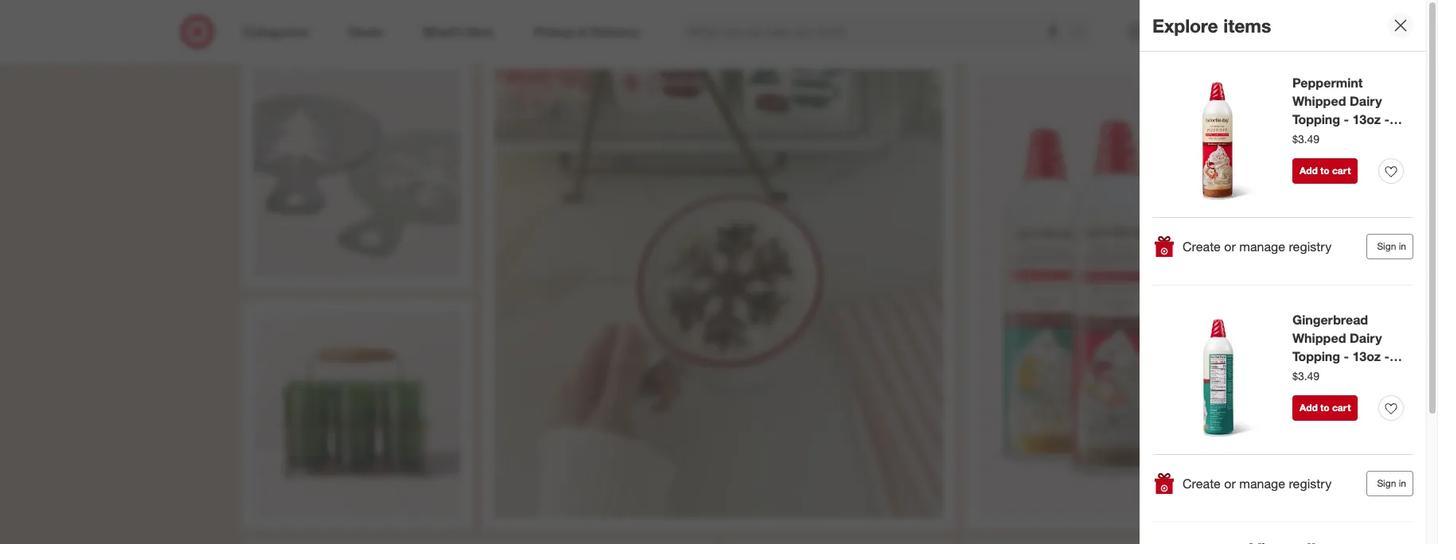 Task type: describe. For each thing, give the bounding box(es) containing it.
explore
[[1153, 14, 1218, 36]]

topping for gingerbread whipped dairy topping - 13oz - favorite day™
[[1293, 348, 1340, 364]]

day™ for gingerbread whipped dairy topping - 13oz - favorite day™
[[1345, 367, 1375, 382]]

add to cart button for peppermint whipped dairy topping - 13oz - favorite day™
[[1293, 158, 1358, 184]]

create for peppermint whipped dairy topping - 13oz - favorite day™
[[1183, 238, 1221, 254]]

favorite for gingerbread whipped dairy topping - 13oz - favorite day™
[[1293, 367, 1341, 382]]

gingerbread whipped dairy topping - 13oz - favorite day™ link
[[1293, 311, 1404, 382]]

search
[[1064, 25, 1102, 41]]

to for gingerbread whipped dairy topping - 13oz - favorite day™
[[1321, 402, 1330, 414]]

manage for peppermint whipped dairy topping - 13oz - favorite day™
[[1240, 238, 1285, 254]]

explore items dialog
[[1140, 0, 1438, 544]]

add to cart for peppermint whipped dairy topping - 13oz - favorite day™
[[1300, 165, 1351, 177]]

explore items
[[1153, 14, 1271, 36]]

cart for peppermint whipped dairy topping - 13oz - favorite day™
[[1332, 165, 1351, 177]]

items
[[1224, 14, 1271, 36]]

13oz for peppermint
[[1353, 111, 1381, 127]]

gingerbread
[[1293, 312, 1368, 328]]

6
[[1249, 17, 1254, 26]]

create or manage registry for peppermint whipped dairy topping - 13oz - favorite day™
[[1183, 238, 1332, 254]]

or for peppermint whipped dairy topping - 13oz - favorite day™
[[1224, 238, 1236, 254]]

to for peppermint whipped dairy topping - 13oz - favorite day™
[[1321, 165, 1330, 177]]

add for peppermint whipped dairy topping - 13oz - favorite day™
[[1300, 165, 1318, 177]]

create or manage registry for gingerbread whipped dairy topping - 13oz - favorite day™
[[1183, 476, 1332, 492]]



Task type: vqa. For each thing, say whether or not it's contained in the screenshot.
or associated with Peppermint Whipped Dairy Topping - 13oz - Favorite Day™
yes



Task type: locate. For each thing, give the bounding box(es) containing it.
1 create from the top
[[1183, 238, 1221, 254]]

cart down peppermint whipped dairy topping - 13oz - favorite day™
[[1332, 165, 1351, 177]]

peppermint
[[1293, 75, 1363, 91]]

1 vertical spatial topping
[[1293, 348, 1340, 364]]

topping down gingerbread
[[1293, 348, 1340, 364]]

create
[[1183, 238, 1221, 254], [1183, 476, 1221, 492]]

day™ inside gingerbread whipped dairy topping - 13oz - favorite day™
[[1345, 367, 1375, 382]]

sign in button
[[1367, 234, 1414, 259], [1367, 471, 1414, 497]]

whipped inside peppermint whipped dairy topping - 13oz - favorite day™
[[1293, 93, 1346, 109]]

0 vertical spatial sign in button
[[1367, 234, 1414, 259]]

1 vertical spatial 13oz
[[1353, 348, 1381, 364]]

add to cart button
[[1293, 158, 1358, 184], [1293, 396, 1358, 421]]

1 to from the top
[[1321, 165, 1330, 177]]

1 manage from the top
[[1240, 238, 1285, 254]]

1 vertical spatial create or manage registry
[[1183, 476, 1332, 492]]

sign in for gingerbread whipped dairy topping - 13oz - favorite day™
[[1377, 478, 1406, 490]]

2 add to cart from the top
[[1300, 402, 1351, 414]]

whipped for gingerbread
[[1293, 330, 1346, 346]]

day™ down peppermint
[[1345, 129, 1375, 145]]

2 $3.49 from the top
[[1293, 369, 1320, 382]]

1 vertical spatial add to cart button
[[1293, 396, 1358, 421]]

1 vertical spatial favorite
[[1293, 367, 1341, 382]]

0 vertical spatial cart
[[1332, 165, 1351, 177]]

1 vertical spatial cart
[[1332, 402, 1351, 414]]

2 topping from the top
[[1293, 348, 1340, 364]]

1 vertical spatial sign in
[[1377, 478, 1406, 490]]

favorite
[[1293, 129, 1341, 145], [1293, 367, 1341, 382]]

2 in from the top
[[1399, 478, 1406, 490]]

-
[[1344, 111, 1349, 127], [1385, 111, 1390, 127], [1344, 348, 1349, 364], [1385, 348, 1390, 364]]

0 vertical spatial day™
[[1345, 129, 1375, 145]]

1 vertical spatial sign in button
[[1367, 471, 1414, 497]]

1 vertical spatial or
[[1224, 476, 1236, 492]]

add
[[1300, 165, 1318, 177], [1300, 402, 1318, 414]]

day™
[[1345, 129, 1375, 145], [1345, 367, 1375, 382]]

1 vertical spatial add
[[1300, 402, 1318, 414]]

1 sign in button from the top
[[1367, 234, 1414, 259]]

add to cart for gingerbread whipped dairy topping - 13oz - favorite day™
[[1300, 402, 1351, 414]]

1 create or manage registry from the top
[[1183, 238, 1332, 254]]

1 registry from the top
[[1289, 238, 1332, 254]]

cart
[[1332, 165, 1351, 177], [1332, 402, 1351, 414]]

dairy inside gingerbread whipped dairy topping - 13oz - favorite day™
[[1350, 330, 1382, 346]]

0 vertical spatial dairy
[[1350, 93, 1382, 109]]

topping inside gingerbread whipped dairy topping - 13oz - favorite day™
[[1293, 348, 1340, 364]]

topping down peppermint
[[1293, 111, 1340, 127]]

2 favorite from the top
[[1293, 367, 1341, 382]]

0 vertical spatial $3.49
[[1293, 132, 1320, 145]]

sign in
[[1377, 240, 1406, 252], [1377, 478, 1406, 490]]

1 day™ from the top
[[1345, 129, 1375, 145]]

2 cart from the top
[[1332, 402, 1351, 414]]

1 add to cart from the top
[[1300, 165, 1351, 177]]

1 vertical spatial day™
[[1345, 367, 1375, 382]]

13oz inside gingerbread whipped dairy topping - 13oz - favorite day™
[[1353, 348, 1381, 364]]

to down gingerbread whipped dairy topping - 13oz - favorite day™
[[1321, 402, 1330, 414]]

in for gingerbread whipped dairy topping - 13oz - favorite day™
[[1399, 478, 1406, 490]]

0 vertical spatial add
[[1300, 165, 1318, 177]]

$3.49
[[1293, 132, 1320, 145], [1293, 369, 1320, 382]]

add to cart
[[1300, 165, 1351, 177], [1300, 402, 1351, 414]]

add to cart button down gingerbread whipped dairy topping - 13oz - favorite day™
[[1293, 396, 1358, 421]]

1 vertical spatial whipped
[[1293, 330, 1346, 346]]

day™ down gingerbread
[[1345, 367, 1375, 382]]

1 13oz from the top
[[1353, 111, 1381, 127]]

13oz for gingerbread
[[1353, 348, 1381, 364]]

dairy down peppermint
[[1350, 93, 1382, 109]]

whipped down gingerbread
[[1293, 330, 1346, 346]]

favorite down peppermint
[[1293, 129, 1341, 145]]

add for gingerbread whipped dairy topping - 13oz - favorite day™
[[1300, 402, 1318, 414]]

2 manage from the top
[[1240, 476, 1285, 492]]

$3.49 for gingerbread whipped dairy topping - 13oz - favorite day™
[[1293, 369, 1320, 382]]

1 cart from the top
[[1332, 165, 1351, 177]]

13oz down gingerbread
[[1353, 348, 1381, 364]]

cart down gingerbread whipped dairy topping - 13oz - favorite day™
[[1332, 402, 1351, 414]]

$3.49 down gingerbread
[[1293, 369, 1320, 382]]

dairy inside peppermint whipped dairy topping - 13oz - favorite day™
[[1350, 93, 1382, 109]]

gingerbread whipped dairy topping - 13oz - favorite day™ image
[[1153, 311, 1283, 442], [1153, 311, 1283, 442]]

sign for peppermint whipped dairy topping - 13oz - favorite day™
[[1377, 240, 1396, 252]]

add to cart down gingerbread whipped dairy topping - 13oz - favorite day™
[[1300, 402, 1351, 414]]

2 add from the top
[[1300, 402, 1318, 414]]

2 day™ from the top
[[1345, 367, 1375, 382]]

0 vertical spatial registry
[[1289, 238, 1332, 254]]

2 or from the top
[[1224, 476, 1236, 492]]

sign in for peppermint whipped dairy topping - 13oz - favorite day™
[[1377, 240, 1406, 252]]

topping for peppermint whipped dairy topping - 13oz - favorite day™
[[1293, 111, 1340, 127]]

topping
[[1293, 111, 1340, 127], [1293, 348, 1340, 364]]

peppermint whipped dairy topping - 13oz - favorite day™ image
[[1153, 74, 1283, 205], [1153, 74, 1283, 205]]

dairy for gingerbread
[[1350, 330, 1382, 346]]

sign for gingerbread whipped dairy topping - 13oz - favorite day™
[[1377, 478, 1396, 490]]

2 whipped from the top
[[1293, 330, 1346, 346]]

favorite down gingerbread
[[1293, 367, 1341, 382]]

create or manage registry
[[1183, 238, 1332, 254], [1183, 476, 1332, 492]]

sign
[[1377, 240, 1396, 252], [1377, 478, 1396, 490]]

peppermint whipped dairy topping - 13oz - favorite day™
[[1293, 75, 1390, 145]]

manage for gingerbread whipped dairy topping - 13oz - favorite day™
[[1240, 476, 1285, 492]]

gingerbread whipped dairy topping - 13oz - favorite day™
[[1293, 312, 1390, 382]]

day™ inside peppermint whipped dairy topping - 13oz - favorite day™
[[1345, 129, 1375, 145]]

whipped for peppermint
[[1293, 93, 1346, 109]]

What can we help you find? suggestions appear below search field
[[679, 14, 1075, 49]]

2 sign in button from the top
[[1367, 471, 1414, 497]]

1 vertical spatial to
[[1321, 402, 1330, 414]]

add down peppermint whipped dairy topping - 13oz - favorite day™
[[1300, 165, 1318, 177]]

favorite inside gingerbread whipped dairy topping - 13oz - favorite day™
[[1293, 367, 1341, 382]]

search button
[[1064, 14, 1102, 53]]

0 vertical spatial sign
[[1377, 240, 1396, 252]]

2 to from the top
[[1321, 402, 1330, 414]]

1 topping from the top
[[1293, 111, 1340, 127]]

day™ for peppermint whipped dairy topping - 13oz - favorite day™
[[1345, 129, 1375, 145]]

to down peppermint whipped dairy topping - 13oz - favorite day™
[[1321, 165, 1330, 177]]

sign in button for gingerbread whipped dairy topping - 13oz - favorite day™
[[1367, 471, 1414, 497]]

to
[[1321, 165, 1330, 177], [1321, 402, 1330, 414]]

manage
[[1240, 238, 1285, 254], [1240, 476, 1285, 492]]

1 dairy from the top
[[1350, 93, 1382, 109]]

1 add from the top
[[1300, 165, 1318, 177]]

2 sign from the top
[[1377, 478, 1396, 490]]

add to cart button down peppermint whipped dairy topping - 13oz - favorite day™
[[1293, 158, 1358, 184]]

add to cart down peppermint whipped dairy topping - 13oz - favorite day™
[[1300, 165, 1351, 177]]

1 in from the top
[[1399, 240, 1406, 252]]

0 vertical spatial add to cart
[[1300, 165, 1351, 177]]

2 registry from the top
[[1289, 476, 1332, 492]]

in for peppermint whipped dairy topping - 13oz - favorite day™
[[1399, 240, 1406, 252]]

registry for peppermint whipped dairy topping - 13oz - favorite day™
[[1289, 238, 1332, 254]]

1 vertical spatial $3.49
[[1293, 369, 1320, 382]]

$3.49 for peppermint whipped dairy topping - 13oz - favorite day™
[[1293, 132, 1320, 145]]

0 vertical spatial add to cart button
[[1293, 158, 1358, 184]]

1 vertical spatial in
[[1399, 478, 1406, 490]]

1 $3.49 from the top
[[1293, 132, 1320, 145]]

0 vertical spatial favorite
[[1293, 129, 1341, 145]]

1 vertical spatial dairy
[[1350, 330, 1382, 346]]

2 dairy from the top
[[1350, 330, 1382, 346]]

or
[[1224, 238, 1236, 254], [1224, 476, 1236, 492]]

0 vertical spatial sign in
[[1377, 240, 1406, 252]]

dairy
[[1350, 93, 1382, 109], [1350, 330, 1382, 346]]

6 link
[[1225, 14, 1260, 49]]

0 vertical spatial manage
[[1240, 238, 1285, 254]]

topping inside peppermint whipped dairy topping - 13oz - favorite day™
[[1293, 111, 1340, 127]]

1 whipped from the top
[[1293, 93, 1346, 109]]

1 add to cart button from the top
[[1293, 158, 1358, 184]]

2 sign in from the top
[[1377, 478, 1406, 490]]

2 create or manage registry from the top
[[1183, 476, 1332, 492]]

$3.49 down peppermint
[[1293, 132, 1320, 145]]

1 vertical spatial create
[[1183, 476, 1221, 492]]

0 vertical spatial topping
[[1293, 111, 1340, 127]]

2 create from the top
[[1183, 476, 1221, 492]]

1 vertical spatial add to cart
[[1300, 402, 1351, 414]]

0 vertical spatial in
[[1399, 240, 1406, 252]]

create for gingerbread whipped dairy topping - 13oz - favorite day™
[[1183, 476, 1221, 492]]

favorite inside peppermint whipped dairy topping - 13oz - favorite day™
[[1293, 129, 1341, 145]]

0 vertical spatial create or manage registry
[[1183, 238, 1332, 254]]

add down gingerbread whipped dairy topping - 13oz - favorite day™
[[1300, 402, 1318, 414]]

1 sign from the top
[[1377, 240, 1396, 252]]

13oz
[[1353, 111, 1381, 127], [1353, 348, 1381, 364]]

cart for gingerbread whipped dairy topping - 13oz - favorite day™
[[1332, 402, 1351, 414]]

or for gingerbread whipped dairy topping - 13oz - favorite day™
[[1224, 476, 1236, 492]]

whipped inside gingerbread whipped dairy topping - 13oz - favorite day™
[[1293, 330, 1346, 346]]

0 vertical spatial or
[[1224, 238, 1236, 254]]

0 vertical spatial to
[[1321, 165, 1330, 177]]

0 vertical spatial create
[[1183, 238, 1221, 254]]

1 or from the top
[[1224, 238, 1236, 254]]

13oz inside peppermint whipped dairy topping - 13oz - favorite day™
[[1353, 111, 1381, 127]]

whipped down peppermint
[[1293, 93, 1346, 109]]

0 vertical spatial whipped
[[1293, 93, 1346, 109]]

whipped
[[1293, 93, 1346, 109], [1293, 330, 1346, 346]]

peppermint whipped dairy topping - 13oz - favorite day™ link
[[1293, 74, 1404, 145]]

add to cart button for gingerbread whipped dairy topping - 13oz - favorite day™
[[1293, 396, 1358, 421]]

dairy down gingerbread
[[1350, 330, 1382, 346]]

2 add to cart button from the top
[[1293, 396, 1358, 421]]

1 sign in from the top
[[1377, 240, 1406, 252]]

13oz down peppermint
[[1353, 111, 1381, 127]]

1 vertical spatial sign
[[1377, 478, 1396, 490]]

registry for gingerbread whipped dairy topping - 13oz - favorite day™
[[1289, 476, 1332, 492]]

1 vertical spatial manage
[[1240, 476, 1285, 492]]

1 favorite from the top
[[1293, 129, 1341, 145]]

0 vertical spatial 13oz
[[1353, 111, 1381, 127]]

2 13oz from the top
[[1353, 348, 1381, 364]]

dairy for peppermint
[[1350, 93, 1382, 109]]

registry
[[1289, 238, 1332, 254], [1289, 476, 1332, 492]]

sign in button for peppermint whipped dairy topping - 13oz - favorite day™
[[1367, 234, 1414, 259]]

favorite for peppermint whipped dairy topping - 13oz - favorite day™
[[1293, 129, 1341, 145]]

1 vertical spatial registry
[[1289, 476, 1332, 492]]

in
[[1399, 240, 1406, 252], [1399, 478, 1406, 490]]



